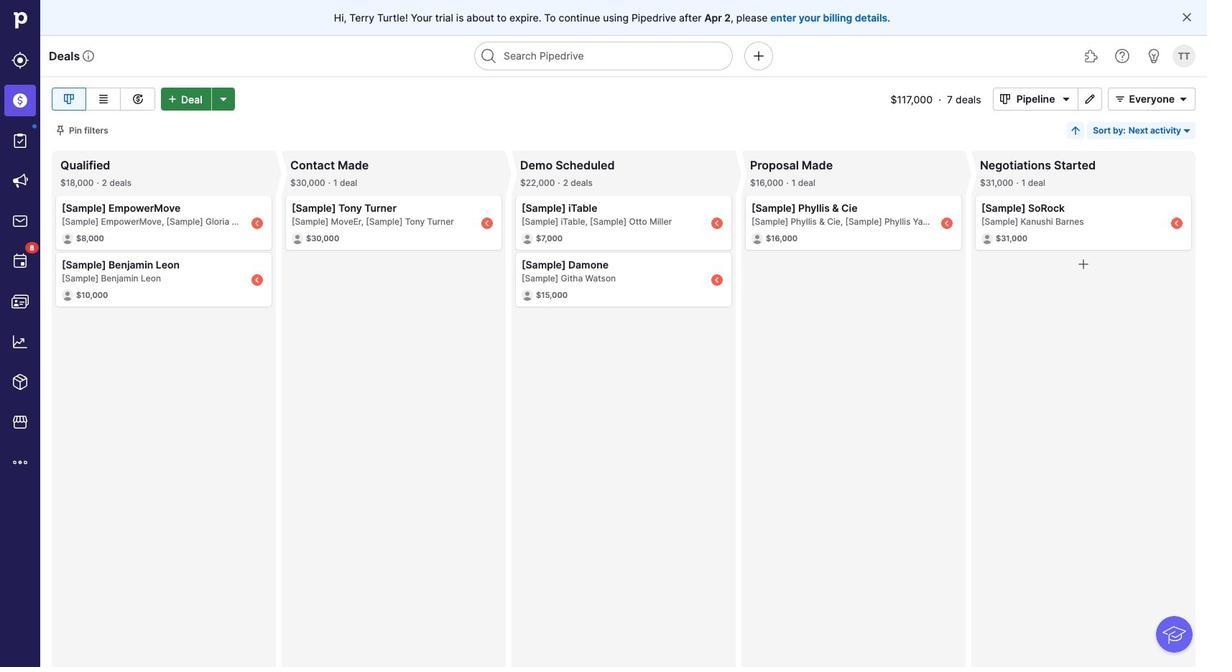 Task type: locate. For each thing, give the bounding box(es) containing it.
quick help image
[[1114, 47, 1131, 65]]

pipeline image
[[60, 91, 78, 108]]

info image
[[83, 50, 94, 62]]

add deal element
[[161, 88, 235, 111]]

menu
[[0, 0, 40, 668]]

more image
[[11, 454, 29, 471]]

color primary inverted image
[[164, 93, 181, 105]]

products image
[[11, 374, 29, 391]]

1 vertical spatial color primary image
[[1182, 125, 1193, 137]]

insights image
[[11, 333, 29, 351]]

deals image
[[11, 92, 29, 109]]

color primary image
[[1182, 11, 1193, 23], [997, 93, 1014, 105], [1058, 93, 1075, 105], [1112, 93, 1129, 105], [55, 125, 66, 137]]

list image
[[95, 91, 112, 108]]

edit pipeline image
[[1082, 93, 1099, 105]]

color primary image
[[1175, 93, 1192, 105], [1182, 125, 1193, 137]]

sales inbox image
[[11, 213, 29, 230]]

knowledge center bot, also known as kc bot is an onboarding assistant that allows you to see the list of onboarding items in one place for quick and easy reference. this improves your in-app experience. image
[[1157, 617, 1193, 653]]

menu item
[[0, 80, 40, 121]]

leads image
[[11, 52, 29, 69]]

add deal options image
[[215, 93, 232, 105]]



Task type: describe. For each thing, give the bounding box(es) containing it.
marketplace image
[[11, 414, 29, 431]]

change order image
[[1070, 125, 1082, 137]]

sales assistant image
[[1146, 47, 1163, 65]]

forecast image
[[129, 91, 146, 108]]

home image
[[9, 9, 31, 31]]

0 vertical spatial color primary image
[[1175, 93, 1192, 105]]

Search Pipedrive field
[[474, 42, 733, 70]]

campaigns image
[[11, 172, 29, 190]]

quick add image
[[750, 47, 768, 65]]

color undefined image
[[11, 132, 29, 149]]

color undefined image
[[11, 253, 29, 270]]

contacts image
[[11, 293, 29, 310]]



